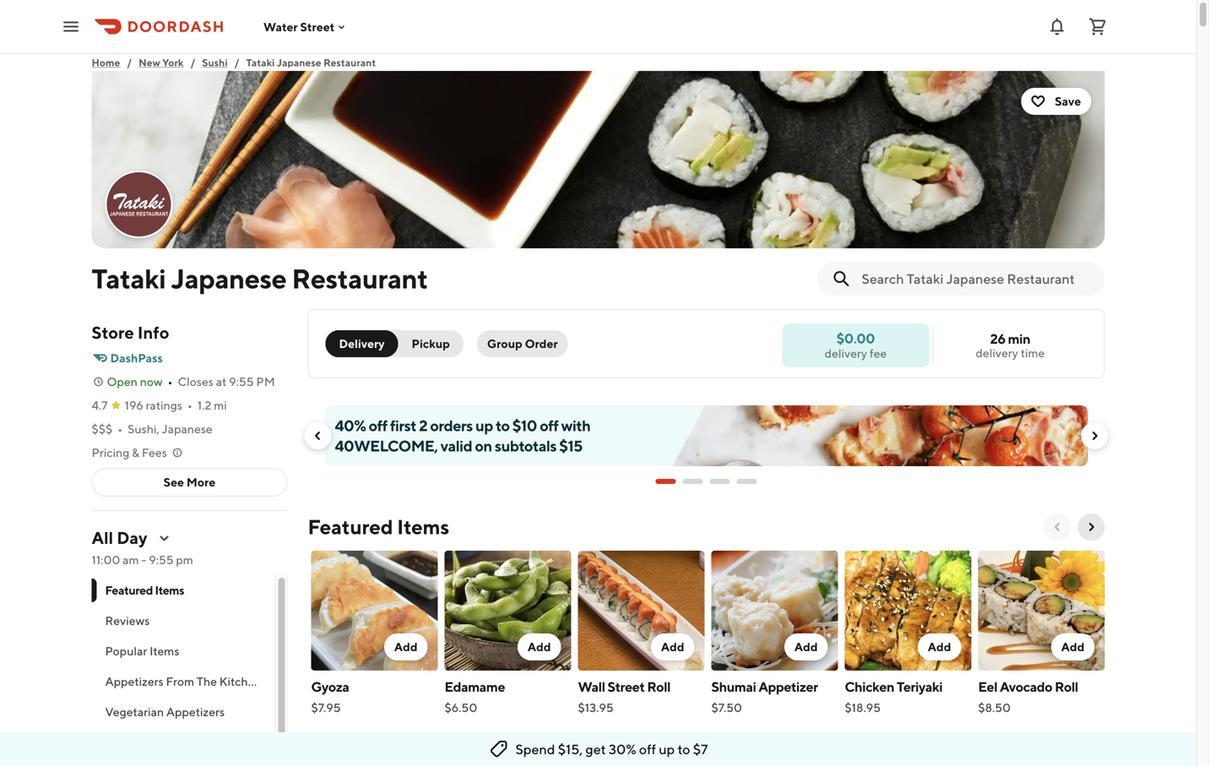 Task type: vqa. For each thing, say whether or not it's contained in the screenshot.
THE WATER
yes



Task type: locate. For each thing, give the bounding box(es) containing it.
0 vertical spatial featured items
[[308, 515, 449, 539]]

1 vertical spatial restaurant
[[292, 263, 428, 294]]

0 horizontal spatial tataki
[[92, 263, 166, 294]]

add button for chicken teriyaki
[[918, 633, 962, 660]]

up inside 40% off first 2 orders up to $10 off with 40welcome, valid on subtotals $15
[[476, 416, 493, 435]]

0 vertical spatial •
[[168, 375, 173, 389]]

1 vertical spatial up
[[659, 741, 675, 757]]

0 vertical spatial appetizers
[[105, 674, 164, 688]]

0 vertical spatial 9:55
[[229, 375, 254, 389]]

add for wall street roll
[[661, 640, 685, 654]]

save button
[[1021, 88, 1092, 115]]

196
[[125, 398, 143, 412]]

at
[[216, 375, 227, 389]]

• left 1.2
[[188, 398, 192, 412]]

1 horizontal spatial tataki
[[246, 57, 275, 68]]

0 horizontal spatial delivery
[[825, 346, 868, 360]]

vegetarian
[[105, 705, 164, 719]]

fees
[[142, 446, 167, 459]]

Pickup radio
[[388, 330, 464, 357]]

0 horizontal spatial up
[[476, 416, 493, 435]]

30%
[[609, 741, 637, 757]]

sushi
[[202, 57, 228, 68]]

featured inside heading
[[308, 515, 393, 539]]

add
[[394, 640, 418, 654], [528, 640, 551, 654], [661, 640, 685, 654], [795, 640, 818, 654], [928, 640, 951, 654], [1062, 640, 1085, 654]]

gyoza
[[311, 679, 349, 695]]

order
[[525, 337, 558, 351]]

1 vertical spatial to
[[678, 741, 690, 757]]

home
[[92, 57, 120, 68]]

items inside heading
[[397, 515, 449, 539]]

up
[[476, 416, 493, 435], [659, 741, 675, 757]]

delivery left fee
[[825, 346, 868, 360]]

1 / from the left
[[127, 57, 132, 68]]

3 add from the left
[[661, 640, 685, 654]]

open
[[107, 375, 138, 389]]

2 horizontal spatial •
[[188, 398, 192, 412]]

0 horizontal spatial street
[[300, 20, 335, 34]]

appetizers up "vegetarian"
[[105, 674, 164, 688]]

/ right sushi link
[[234, 57, 239, 68]]

6 add button from the left
[[1051, 633, 1095, 660]]

9:55
[[229, 375, 254, 389], [149, 553, 174, 567]]

Delivery radio
[[326, 330, 398, 357]]

spend
[[516, 741, 555, 757]]

add for gyoza
[[394, 640, 418, 654]]

up up on
[[476, 416, 493, 435]]

/ left the new
[[127, 57, 132, 68]]

appetizers from the kitchen
[[105, 674, 261, 688]]

restaurant up delivery
[[292, 263, 428, 294]]

0 vertical spatial tataki
[[246, 57, 275, 68]]

orders
[[430, 416, 473, 435]]

save
[[1055, 94, 1081, 108]]

pricing & fees button
[[92, 444, 184, 461]]

shumai appetizer image
[[712, 551, 838, 671]]

0 vertical spatial featured
[[308, 515, 393, 539]]

1 horizontal spatial featured
[[308, 515, 393, 539]]

japanese
[[277, 57, 321, 68], [171, 263, 287, 294], [162, 422, 213, 436]]

roll for eel avocado roll
[[1055, 679, 1079, 695]]

1 vertical spatial appetizers
[[166, 705, 225, 719]]

2 add from the left
[[528, 640, 551, 654]]

1 horizontal spatial /
[[190, 57, 195, 68]]

2 add button from the left
[[518, 633, 561, 660]]

to
[[496, 416, 510, 435], [678, 741, 690, 757]]

3 / from the left
[[234, 57, 239, 68]]

$13.95
[[578, 701, 614, 715]]

pricing & fees
[[92, 446, 167, 459]]

off right $10
[[540, 416, 559, 435]]

2 vertical spatial items
[[150, 644, 179, 658]]

1 vertical spatial featured items
[[105, 583, 184, 597]]

/ right york
[[190, 57, 195, 68]]

street
[[300, 20, 335, 34], [608, 679, 645, 695]]

2 roll from the left
[[1055, 679, 1079, 695]]

1 horizontal spatial 9:55
[[229, 375, 254, 389]]

add button for gyoza
[[384, 633, 428, 660]]

0 horizontal spatial 9:55
[[149, 553, 174, 567]]

street right water at the left top of page
[[300, 20, 335, 34]]

• right the $$$
[[118, 422, 123, 436]]

to left $10
[[496, 416, 510, 435]]

1 horizontal spatial delivery
[[976, 346, 1019, 360]]

6 add from the left
[[1062, 640, 1085, 654]]

• closes at 9:55 pm
[[168, 375, 275, 389]]

menus image
[[158, 531, 171, 545]]

0 horizontal spatial to
[[496, 416, 510, 435]]

featured items down -
[[105, 583, 184, 597]]

to left the $7
[[678, 741, 690, 757]]

sushi link
[[202, 54, 228, 71]]

restaurant down water street popup button
[[324, 57, 376, 68]]

1 horizontal spatial to
[[678, 741, 690, 757]]

open now
[[107, 375, 163, 389]]

group
[[487, 337, 523, 351]]

street for water
[[300, 20, 335, 34]]

get
[[586, 741, 606, 757]]

0 horizontal spatial featured items
[[105, 583, 184, 597]]

the
[[197, 674, 217, 688]]

0 horizontal spatial appetizers
[[105, 674, 164, 688]]

$0.00 delivery fee
[[825, 330, 887, 360]]

add button
[[384, 633, 428, 660], [518, 633, 561, 660], [651, 633, 695, 660], [785, 633, 828, 660], [918, 633, 962, 660], [1051, 633, 1095, 660]]

mi
[[214, 398, 227, 412]]

tataki up store info
[[92, 263, 166, 294]]

$7.95
[[311, 701, 341, 715]]

restaurant
[[324, 57, 376, 68], [292, 263, 428, 294]]

ratings
[[146, 398, 182, 412]]

0 horizontal spatial roll
[[647, 679, 671, 695]]

3 add button from the left
[[651, 633, 695, 660]]

40%
[[335, 416, 366, 435]]

0 horizontal spatial off
[[369, 416, 387, 435]]

0 vertical spatial items
[[397, 515, 449, 539]]

previous button of carousel image
[[311, 429, 325, 443]]

roll right avocado
[[1055, 679, 1079, 695]]

appetizers
[[105, 674, 164, 688], [166, 705, 225, 719]]

street for wall
[[608, 679, 645, 695]]

tataki
[[246, 57, 275, 68], [92, 263, 166, 294]]

4 add button from the left
[[785, 633, 828, 660]]

0 vertical spatial street
[[300, 20, 335, 34]]

off right 30%
[[639, 741, 656, 757]]

reviews button
[[92, 606, 275, 636]]

4 add from the left
[[795, 640, 818, 654]]

0 vertical spatial japanese
[[277, 57, 321, 68]]

more
[[187, 475, 216, 489]]

notification bell image
[[1047, 16, 1068, 37]]

0 horizontal spatial featured
[[105, 583, 153, 597]]

1.2 mi
[[198, 398, 227, 412]]

0 horizontal spatial /
[[127, 57, 132, 68]]

1 vertical spatial •
[[188, 398, 192, 412]]

tataki japanese restaurant image
[[92, 71, 1105, 248], [107, 172, 171, 236]]

1.2
[[198, 398, 211, 412]]

street inside wall street roll $13.95
[[608, 679, 645, 695]]

1 horizontal spatial appetizers
[[166, 705, 225, 719]]

home / new york / sushi / tataki japanese restaurant
[[92, 57, 376, 68]]

9:55 right -
[[149, 553, 174, 567]]

roll right wall
[[647, 679, 671, 695]]

1 vertical spatial items
[[155, 583, 184, 597]]

pickup
[[412, 337, 450, 351]]

&
[[132, 446, 139, 459]]

group order
[[487, 337, 558, 351]]

subtotals
[[495, 437, 557, 455]]

0 vertical spatial up
[[476, 416, 493, 435]]

196 ratings •
[[125, 398, 192, 412]]

1 add from the left
[[394, 640, 418, 654]]

featured items down 40welcome,
[[308, 515, 449, 539]]

1 vertical spatial featured
[[105, 583, 153, 597]]

up for orders
[[476, 416, 493, 435]]

$0.00
[[837, 330, 875, 346]]

$7.50
[[712, 701, 742, 715]]

1 horizontal spatial up
[[659, 741, 675, 757]]

to inside 40% off first 2 orders up to $10 off with 40welcome, valid on subtotals $15
[[496, 416, 510, 435]]

next button of carousel image
[[1088, 429, 1102, 443], [1085, 520, 1098, 534]]

roll
[[647, 679, 671, 695], [1055, 679, 1079, 695]]

roll inside "eel avocado roll $8.50"
[[1055, 679, 1079, 695]]

shumai appetizer $7.50
[[712, 679, 818, 715]]

2 horizontal spatial /
[[234, 57, 239, 68]]

eel avocado roll $8.50
[[978, 679, 1079, 715]]

tataki down water at the left top of page
[[246, 57, 275, 68]]

1 roll from the left
[[647, 679, 671, 695]]

5 add button from the left
[[918, 633, 962, 660]]

first
[[390, 416, 416, 435]]

featured
[[308, 515, 393, 539], [105, 583, 153, 597]]

0 vertical spatial next button of carousel image
[[1088, 429, 1102, 443]]

fee
[[870, 346, 887, 360]]

store info
[[92, 323, 169, 342]]

9:55 right at
[[229, 375, 254, 389]]

delivery left time
[[976, 346, 1019, 360]]

0 vertical spatial restaurant
[[324, 57, 376, 68]]

all
[[92, 528, 113, 548]]

5 add from the left
[[928, 640, 951, 654]]

$18.95
[[845, 701, 881, 715]]

street right wall
[[608, 679, 645, 695]]

dashpass
[[110, 351, 163, 365]]

0 vertical spatial to
[[496, 416, 510, 435]]

/
[[127, 57, 132, 68], [190, 57, 195, 68], [234, 57, 239, 68]]

• right now
[[168, 375, 173, 389]]

11:00 am - 9:55 pm
[[92, 553, 193, 567]]

items
[[397, 515, 449, 539], [155, 583, 184, 597], [150, 644, 179, 658]]

appetizers inside button
[[105, 674, 164, 688]]

see more
[[164, 475, 216, 489]]

1 vertical spatial 9:55
[[149, 553, 174, 567]]

1 horizontal spatial roll
[[1055, 679, 1079, 695]]

add button for edamame
[[518, 633, 561, 660]]

1 horizontal spatial •
[[168, 375, 173, 389]]

appetizers down the
[[166, 705, 225, 719]]

off up 40welcome,
[[369, 416, 387, 435]]

1 add button from the left
[[384, 633, 428, 660]]

2 vertical spatial •
[[118, 422, 123, 436]]

1 vertical spatial street
[[608, 679, 645, 695]]

add button for wall street roll
[[651, 633, 695, 660]]

1 horizontal spatial street
[[608, 679, 645, 695]]

roll inside wall street roll $13.95
[[647, 679, 671, 695]]

up left the $7
[[659, 741, 675, 757]]



Task type: describe. For each thing, give the bounding box(es) containing it.
$7
[[693, 741, 708, 757]]

40% off first 2 orders up to $10 off with 40welcome, valid on subtotals $15
[[335, 416, 591, 455]]

teriyaki
[[897, 679, 943, 695]]

avocado
[[1000, 679, 1053, 695]]

items inside button
[[150, 644, 179, 658]]

time
[[1021, 346, 1045, 360]]

appetizer
[[759, 679, 818, 695]]

edamame $6.50
[[445, 679, 505, 715]]

pm
[[256, 375, 275, 389]]

store
[[92, 323, 134, 342]]

4.7
[[92, 398, 108, 412]]

Item Search search field
[[862, 269, 1092, 288]]

from
[[166, 674, 194, 688]]

wall street roll image
[[578, 551, 705, 671]]

gyoza $7.95
[[311, 679, 349, 715]]

with
[[561, 416, 591, 435]]

26 min delivery time
[[976, 331, 1045, 360]]

closes
[[178, 375, 214, 389]]

chicken teriyaki $18.95
[[845, 679, 943, 715]]

reviews
[[105, 614, 150, 628]]

appetizers inside 'button'
[[166, 705, 225, 719]]

add for shumai appetizer
[[795, 640, 818, 654]]

9:55 for pm
[[149, 553, 174, 567]]

water street
[[264, 20, 335, 34]]

1 horizontal spatial featured items
[[308, 515, 449, 539]]

delivery inside 26 min delivery time
[[976, 346, 1019, 360]]

2 horizontal spatial off
[[639, 741, 656, 757]]

new york link
[[139, 54, 184, 71]]

vegetarian appetizers
[[105, 705, 225, 719]]

to for $10
[[496, 416, 510, 435]]

0 items, open order cart image
[[1088, 16, 1108, 37]]

$10
[[512, 416, 537, 435]]

york
[[162, 57, 184, 68]]

featured items heading
[[308, 514, 449, 541]]

see more button
[[92, 469, 287, 496]]

delivery
[[339, 337, 385, 351]]

edamame image
[[445, 551, 571, 671]]

sushi,
[[128, 422, 159, 436]]

home link
[[92, 54, 120, 71]]

wall street roll $13.95
[[578, 679, 671, 715]]

2 vertical spatial japanese
[[162, 422, 213, 436]]

appetizers from the kitchen button
[[92, 666, 275, 697]]

add for edamame
[[528, 640, 551, 654]]

add for chicken teriyaki
[[928, 640, 951, 654]]

popular items
[[105, 644, 179, 658]]

-
[[141, 553, 146, 567]]

$8.50
[[978, 701, 1011, 715]]

delivery inside $0.00 delivery fee
[[825, 346, 868, 360]]

to for $7
[[678, 741, 690, 757]]

1 vertical spatial japanese
[[171, 263, 287, 294]]

previous button of carousel image
[[1051, 520, 1065, 534]]

1 vertical spatial next button of carousel image
[[1085, 520, 1098, 534]]

26
[[990, 331, 1006, 347]]

1 horizontal spatial off
[[540, 416, 559, 435]]

popular items button
[[92, 636, 275, 666]]

see
[[164, 475, 184, 489]]

2
[[419, 416, 428, 435]]

kitchen
[[219, 674, 261, 688]]

all day
[[92, 528, 147, 548]]

gyoza image
[[311, 551, 438, 671]]

$15,
[[558, 741, 583, 757]]

add button for eel avocado roll
[[1051, 633, 1095, 660]]

eel avocado roll image
[[978, 551, 1105, 671]]

$6.50
[[445, 701, 477, 715]]

min
[[1008, 331, 1031, 347]]

water street button
[[264, 20, 348, 34]]

$$$
[[92, 422, 113, 436]]

wall
[[578, 679, 605, 695]]

11:00
[[92, 553, 120, 567]]

shumai
[[712, 679, 756, 695]]

popular
[[105, 644, 147, 658]]

eel
[[978, 679, 998, 695]]

1 vertical spatial tataki
[[92, 263, 166, 294]]

am
[[123, 553, 139, 567]]

$$$ • sushi, japanese
[[92, 422, 213, 436]]

group order button
[[477, 330, 568, 357]]

on
[[475, 437, 492, 455]]

2 / from the left
[[190, 57, 195, 68]]

0 horizontal spatial •
[[118, 422, 123, 436]]

open menu image
[[61, 16, 81, 37]]

water
[[264, 20, 298, 34]]

vegetarian appetizers button
[[92, 697, 275, 727]]

order methods option group
[[326, 330, 464, 357]]

9:55 for pm
[[229, 375, 254, 389]]

pm
[[176, 553, 193, 567]]

add for eel avocado roll
[[1062, 640, 1085, 654]]

select promotional banner element
[[656, 466, 757, 497]]

up for off
[[659, 741, 675, 757]]

roll for wall street roll
[[647, 679, 671, 695]]

tataki japanese restaurant
[[92, 263, 428, 294]]

add button for shumai appetizer
[[785, 633, 828, 660]]

pricing
[[92, 446, 130, 459]]

edamame
[[445, 679, 505, 695]]

chicken teriyaki image
[[845, 551, 972, 671]]

spend $15, get 30% off up to $7
[[516, 741, 708, 757]]



